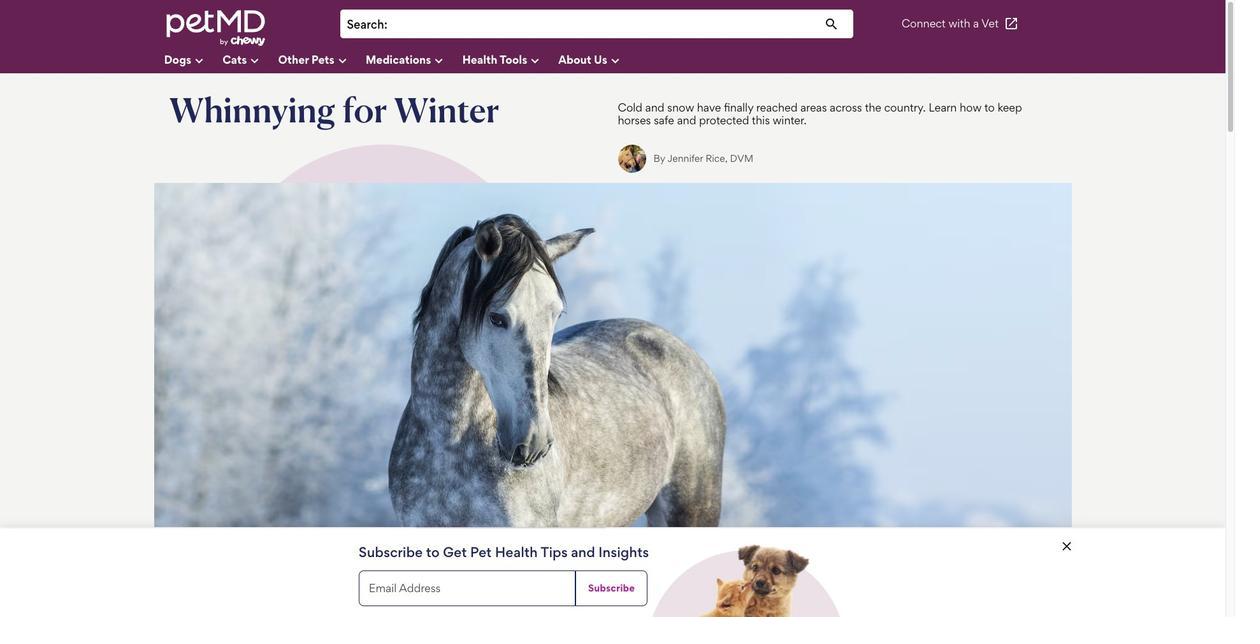 Task type: describe. For each thing, give the bounding box(es) containing it.
horses
[[618, 114, 651, 127]]

areas
[[801, 101, 828, 114]]

cold
[[618, 101, 643, 114]]

connect
[[902, 17, 946, 30]]

whinnying for winter
[[169, 89, 500, 131]]

jennifer
[[668, 152, 704, 165]]

search :
[[347, 17, 388, 32]]

snow
[[668, 101, 695, 114]]

across
[[830, 101, 863, 114]]

us
[[594, 52, 608, 66]]

grey andalusian in the snow image
[[154, 183, 1072, 527]]

newsletter subscription element
[[0, 529, 1226, 617]]

by
[[654, 152, 666, 165]]

puppy and kitten hugging image
[[653, 539, 841, 617]]

reached
[[757, 101, 798, 114]]

winter.
[[773, 114, 807, 127]]

connect with a vet button
[[902, 9, 1020, 39]]

gratitude for "cattitude"
[[169, 563, 397, 589]]

winter
[[394, 89, 500, 131]]

subscribe for subscribe
[[589, 582, 635, 594]]

other pets
[[278, 52, 335, 66]]

about
[[559, 52, 592, 66]]

health inside popup button
[[463, 52, 498, 66]]

and inside newsletter subscription element
[[571, 544, 596, 561]]

:
[[384, 17, 388, 32]]

gratitude
[[169, 563, 259, 589]]

subscribe to get pet health tips and insights
[[359, 544, 649, 561]]

whinnying
[[169, 89, 336, 131]]

insights
[[599, 544, 649, 561]]

get
[[443, 544, 467, 561]]

to inside cold and snow have finally reached areas across the country. learn how to keep horses safe and protected this winter.
[[985, 101, 996, 114]]

1 horizontal spatial and
[[646, 101, 665, 114]]

keep
[[998, 101, 1023, 114]]

tools
[[500, 52, 528, 66]]

this
[[752, 114, 770, 127]]

finally
[[724, 101, 754, 114]]

the
[[866, 101, 882, 114]]

cats
[[223, 52, 247, 66]]

subscribe button
[[576, 571, 648, 607]]

subscribe for subscribe to get pet health tips and insights
[[359, 544, 423, 561]]

how
[[960, 101, 982, 114]]

rice,
[[706, 152, 728, 165]]

pet
[[471, 544, 492, 561]]



Task type: vqa. For each thing, say whether or not it's contained in the screenshot.
second CAN from the right
no



Task type: locate. For each thing, give the bounding box(es) containing it.
to left get
[[426, 544, 440, 561]]

and right safe
[[678, 114, 697, 127]]

1 vertical spatial health
[[495, 544, 538, 561]]

dvm
[[731, 152, 754, 165]]

for right gratitude
[[264, 563, 291, 589]]

tips
[[541, 544, 568, 561]]

subscribe up "cattitude"
[[359, 544, 423, 561]]

by jennifer rice, dvm
[[654, 152, 754, 165]]

2 horizontal spatial and
[[678, 114, 697, 127]]

1 horizontal spatial subscribe
[[589, 582, 635, 594]]

for
[[343, 89, 387, 131], [264, 563, 291, 589]]

close image
[[1060, 539, 1075, 554]]

protected
[[700, 114, 750, 127]]

0 horizontal spatial and
[[571, 544, 596, 561]]

0 vertical spatial health
[[463, 52, 498, 66]]

health tools
[[463, 52, 528, 66]]

None text field
[[394, 16, 848, 33]]

jennifer rice, dvm image
[[618, 145, 646, 173]]

have
[[698, 101, 722, 114]]

0 vertical spatial subscribe
[[359, 544, 423, 561]]

to inside newsletter subscription element
[[426, 544, 440, 561]]

dogs
[[164, 52, 192, 66]]

for down medications
[[343, 89, 387, 131]]

and right cold at the top right of the page
[[646, 101, 665, 114]]

about us button
[[559, 48, 639, 73]]

connect with a vet
[[902, 17, 999, 30]]

safe
[[654, 114, 675, 127]]

subscribe inside button
[[589, 582, 635, 594]]

health left tools
[[463, 52, 498, 66]]

subscribe
[[359, 544, 423, 561], [589, 582, 635, 594]]

cats button
[[223, 48, 278, 73]]

health tools button
[[463, 48, 559, 73]]

cold and snow have finally reached areas across the country. learn how to keep horses safe and protected this winter.
[[618, 101, 1023, 127]]

dogs button
[[164, 48, 223, 73]]

and right tips
[[571, 544, 596, 561]]

other
[[278, 52, 309, 66]]

"cattitude"
[[295, 563, 397, 589]]

for for winter
[[343, 89, 387, 131]]

subscribe down insights
[[589, 582, 635, 594]]

learn
[[929, 101, 958, 114]]

and
[[646, 101, 665, 114], [678, 114, 697, 127], [571, 544, 596, 561]]

to right how
[[985, 101, 996, 114]]

0 horizontal spatial to
[[426, 544, 440, 561]]

1 vertical spatial to
[[426, 544, 440, 561]]

health
[[463, 52, 498, 66], [495, 544, 538, 561]]

medications button
[[366, 48, 463, 73]]

0 vertical spatial to
[[985, 101, 996, 114]]

1 horizontal spatial for
[[343, 89, 387, 131]]

0 horizontal spatial subscribe
[[359, 544, 423, 561]]

None email field
[[359, 571, 576, 607]]

1 vertical spatial for
[[264, 563, 291, 589]]

search
[[347, 17, 384, 32]]

0 vertical spatial for
[[343, 89, 387, 131]]

other pets button
[[278, 48, 366, 73]]

vet
[[982, 17, 999, 30]]

pets
[[312, 52, 335, 66]]

about us
[[559, 52, 608, 66]]

1 horizontal spatial to
[[985, 101, 996, 114]]

health inside newsletter subscription element
[[495, 544, 538, 561]]

none email field inside newsletter subscription element
[[359, 571, 576, 607]]

country.
[[885, 101, 927, 114]]

0 horizontal spatial for
[[264, 563, 291, 589]]

1 vertical spatial subscribe
[[589, 582, 635, 594]]

to
[[985, 101, 996, 114], [426, 544, 440, 561]]

medications
[[366, 52, 431, 66]]

petmd home image
[[164, 9, 266, 48]]

a
[[974, 17, 980, 30]]

for for "cattitude"
[[264, 563, 291, 589]]

health right pet
[[495, 544, 538, 561]]

with
[[949, 17, 971, 30]]



